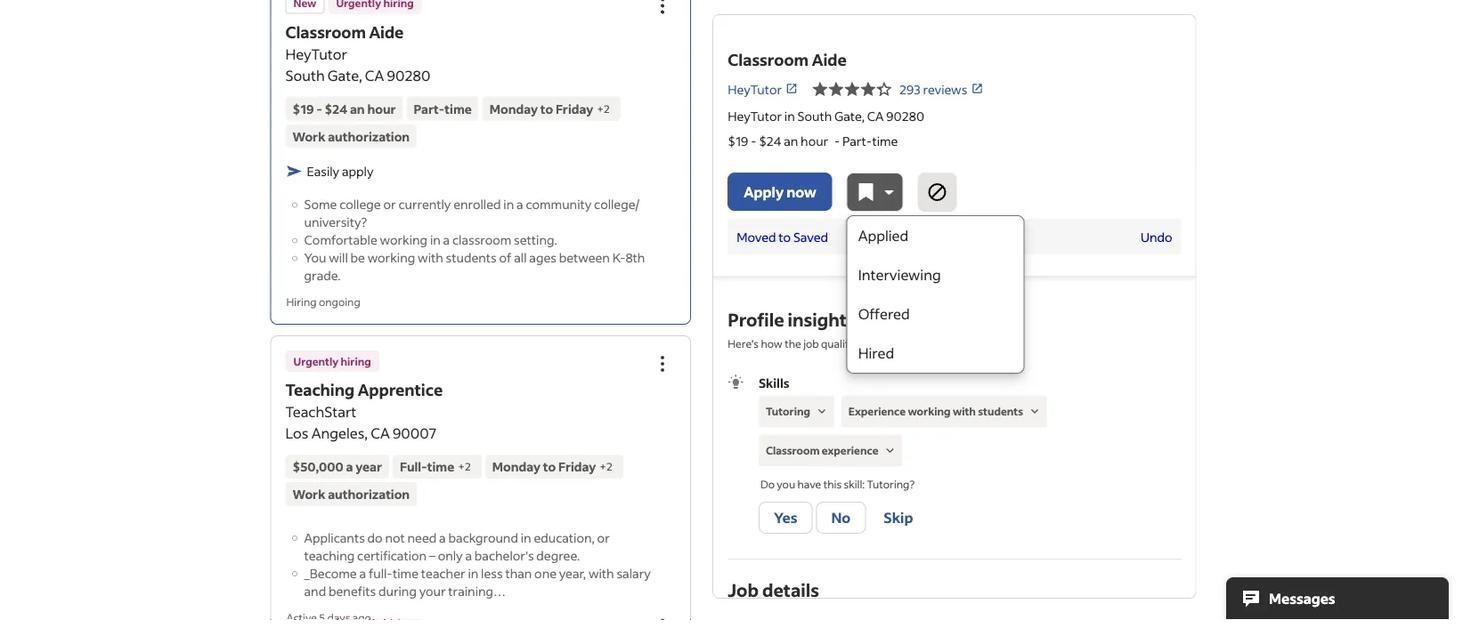 Task type: vqa. For each thing, say whether or not it's contained in the screenshot.
90280 inside HeyTutor South Gate, CA 90280
yes



Task type: locate. For each thing, give the bounding box(es) containing it.
0 horizontal spatial students
[[446, 250, 497, 266]]

gate, up $19 - $24 an hour
[[328, 66, 362, 84]]

friday
[[556, 101, 594, 117], [559, 459, 596, 475]]

with right year,
[[589, 566, 614, 582]]

messages
[[1270, 590, 1336, 609]]

full-time + 2
[[400, 459, 471, 475]]

a left the community
[[517, 196, 524, 212]]

moved
[[737, 229, 776, 245]]

classroom up heytutor south gate, ca 90280 on the left top of the page
[[286, 21, 366, 42]]

- down heytutor in south gate, ca 90280 at the top of page
[[835, 133, 840, 149]]

working down currently
[[380, 232, 428, 248]]

tutoring
[[766, 405, 811, 419], [867, 478, 910, 492]]

part-
[[414, 101, 445, 117], [843, 133, 873, 149]]

bachelor's
[[475, 548, 534, 564]]

0 horizontal spatial your
[[419, 584, 446, 600]]

0 horizontal spatial hour
[[367, 101, 396, 117]]

1 horizontal spatial an
[[784, 133, 799, 149]]

$50,000
[[293, 459, 344, 475]]

1 vertical spatial an
[[784, 133, 799, 149]]

not
[[385, 530, 405, 546]]

your down offered menu item
[[940, 337, 963, 351]]

1 horizontal spatial or
[[597, 530, 610, 546]]

2 for aide
[[604, 102, 610, 115]]

1 vertical spatial missing qualification image
[[883, 443, 899, 459]]

be
[[351, 250, 365, 266]]

working
[[380, 232, 428, 248], [368, 250, 415, 266], [908, 405, 951, 419]]

an down heytutor south gate, ca 90280 on the left top of the page
[[350, 101, 365, 117]]

0 vertical spatial ca
[[365, 66, 384, 84]]

classroom aide up heytutor south gate, ca 90280 on the left top of the page
[[286, 21, 404, 42]]

classroom up you
[[766, 444, 820, 458]]

or
[[384, 196, 396, 212], [597, 530, 610, 546]]

heytutor down 'heytutor' link
[[728, 108, 782, 124]]

2 work authorization from the top
[[293, 487, 410, 503]]

0 vertical spatial missing qualification image
[[1027, 404, 1043, 420]]

full-
[[369, 566, 393, 582]]

1 horizontal spatial tutoring
[[867, 478, 910, 492]]

missing qualification image
[[1027, 404, 1043, 420], [883, 443, 899, 459]]

work authorization down $19 - $24 an hour
[[293, 128, 410, 144]]

no
[[832, 509, 851, 527]]

tutoring right skill:
[[867, 478, 910, 492]]

with down hired "menu item"
[[953, 405, 976, 419]]

work authorization down $50,000 a year
[[293, 487, 410, 503]]

year
[[356, 459, 382, 475]]

0 vertical spatial monday
[[490, 101, 538, 117]]

hour down heytutor in south gate, ca 90280 at the top of page
[[801, 133, 829, 149]]

work down $50,000
[[293, 487, 326, 503]]

0 horizontal spatial 90280
[[387, 66, 431, 84]]

1 horizontal spatial students
[[979, 405, 1024, 419]]

heytutor south gate, ca 90280
[[286, 45, 431, 84]]

1 vertical spatial $19
[[728, 133, 749, 149]]

$19 for $19 - $24 an hour
[[293, 101, 314, 117]]

1 work authorization from the top
[[293, 128, 410, 144]]

monday to friday + 2 for teaching apprentice
[[492, 459, 613, 475]]

authorization for aide
[[328, 128, 410, 144]]

year,
[[559, 566, 586, 582]]

south
[[286, 66, 325, 84], [798, 108, 832, 124]]

$24 up the apply
[[759, 133, 782, 149]]

1 vertical spatial your
[[419, 584, 446, 600]]

monday right part-time
[[490, 101, 538, 117]]

monday for apprentice
[[492, 459, 541, 475]]

aide up heytutor south gate, ca 90280 on the left top of the page
[[369, 21, 404, 42]]

your down teacher
[[419, 584, 446, 600]]

0 horizontal spatial $24
[[325, 101, 348, 117]]

qualifications
[[821, 337, 888, 351]]

0 horizontal spatial or
[[384, 196, 396, 212]]

only
[[438, 548, 463, 564]]

heytutor for in
[[728, 108, 782, 124]]

friday for aide
[[556, 101, 594, 117]]

you
[[304, 250, 326, 266]]

$50,000 a year
[[293, 459, 382, 475]]

with right align
[[916, 337, 938, 351]]

do
[[761, 478, 775, 492]]

heytutor for south
[[286, 45, 347, 63]]

0 vertical spatial aide
[[369, 21, 404, 42]]

1 vertical spatial hour
[[801, 133, 829, 149]]

0 vertical spatial gate,
[[328, 66, 362, 84]]

0 vertical spatial working
[[380, 232, 428, 248]]

0 vertical spatial friday
[[556, 101, 594, 117]]

0 horizontal spatial -
[[317, 101, 322, 117]]

0 vertical spatial work
[[293, 128, 326, 144]]

missing qualification image inside experience working with students button
[[1027, 404, 1043, 420]]

not interested image
[[927, 182, 949, 203]]

teaching
[[286, 380, 355, 400]]

1 vertical spatial south
[[798, 108, 832, 124]]

0 horizontal spatial gate,
[[328, 66, 362, 84]]

0 vertical spatial students
[[446, 250, 497, 266]]

+ for classroom aide
[[597, 102, 604, 115]]

ca for apprentice
[[371, 425, 390, 443]]

–
[[429, 548, 436, 564]]

students down classroom
[[446, 250, 497, 266]]

college
[[340, 196, 381, 212]]

classroom aide
[[286, 21, 404, 42], [728, 49, 847, 70]]

part- down heytutor south gate, ca 90280 on the left top of the page
[[414, 101, 445, 117]]

0 horizontal spatial $19
[[293, 101, 314, 117]]

1 vertical spatial work authorization
[[293, 487, 410, 503]]

work authorization
[[293, 128, 410, 144], [293, 487, 410, 503]]

2 vertical spatial to
[[543, 459, 556, 475]]

students down hired "menu item"
[[979, 405, 1024, 419]]

heytutor up heytutor in south gate, ca 90280 at the top of page
[[728, 81, 782, 97]]

students inside button
[[979, 405, 1024, 419]]

0 vertical spatial or
[[384, 196, 396, 212]]

1 horizontal spatial gate,
[[835, 108, 865, 124]]

90280
[[387, 66, 431, 84], [887, 108, 925, 124]]

0 vertical spatial $19
[[293, 101, 314, 117]]

0 vertical spatial to
[[541, 101, 553, 117]]

+
[[597, 102, 604, 115], [458, 460, 465, 474], [600, 460, 607, 474]]

here's
[[728, 337, 759, 351]]

$19
[[293, 101, 314, 117], [728, 133, 749, 149]]

authorization up apply
[[328, 128, 410, 144]]

1 horizontal spatial missing qualification image
[[1027, 404, 1043, 420]]

+ for teaching apprentice
[[600, 460, 607, 474]]

1 authorization from the top
[[328, 128, 410, 144]]

classroom
[[286, 21, 366, 42], [728, 49, 809, 70], [766, 444, 820, 458]]

working inside button
[[908, 405, 951, 419]]

$19 up easily
[[293, 101, 314, 117]]

monday for aide
[[490, 101, 538, 117]]

k-
[[613, 250, 626, 266]]

a left classroom
[[443, 232, 450, 248]]

part- down heytutor in south gate, ca 90280 at the top of page
[[843, 133, 873, 149]]

2 vertical spatial classroom
[[766, 444, 820, 458]]

2 horizontal spatial -
[[835, 133, 840, 149]]

monday to friday + 2 for classroom aide
[[490, 101, 610, 117]]

work for classroom
[[293, 128, 326, 144]]

than
[[506, 566, 532, 582]]

1 vertical spatial 90280
[[887, 108, 925, 124]]

missing qualification image inside classroom experience button
[[883, 443, 899, 459]]

0 vertical spatial part-
[[414, 101, 445, 117]]

- down heytutor south gate, ca 90280 on the left top of the page
[[317, 101, 322, 117]]

or inside applicants do not need a background in education, or teaching certification – only a bachelor's degree. _become a full-time teacher in less than one year, with salary and benefits during your training…
[[597, 530, 610, 546]]

angeles,
[[312, 425, 368, 443]]

authorization down year
[[328, 487, 410, 503]]

1 vertical spatial classroom aide
[[728, 49, 847, 70]]

applied menu item
[[848, 217, 1024, 256]]

tutoring down the 'skills'
[[766, 405, 811, 419]]

ca up $19 - $24 an hour
[[365, 66, 384, 84]]

0 vertical spatial 90280
[[387, 66, 431, 84]]

apply
[[744, 183, 784, 201]]

insights
[[788, 308, 856, 331]]

1 vertical spatial authorization
[[328, 487, 410, 503]]

job actions menu is collapsed image
[[652, 354, 674, 375]]

some
[[304, 196, 337, 212]]

will
[[329, 250, 348, 266]]

2 inside "full-time + 2"
[[465, 460, 471, 474]]

90280 up part-time
[[387, 66, 431, 84]]

1 vertical spatial friday
[[559, 459, 596, 475]]

1 horizontal spatial south
[[798, 108, 832, 124]]

0 vertical spatial your
[[940, 337, 963, 351]]

2 for apprentice
[[607, 460, 613, 474]]

grade.
[[304, 268, 341, 284]]

students
[[446, 250, 497, 266], [979, 405, 1024, 419]]

2 work from the top
[[293, 487, 326, 503]]

2 authorization from the top
[[328, 487, 410, 503]]

90007
[[393, 425, 437, 443]]

?
[[910, 478, 915, 492]]

0 vertical spatial monday to friday + 2
[[490, 101, 610, 117]]

$19 up the apply
[[728, 133, 749, 149]]

$24 down heytutor south gate, ca 90280 on the left top of the page
[[325, 101, 348, 117]]

hired
[[859, 344, 895, 363]]

working right the experience at the bottom right of the page
[[908, 405, 951, 419]]

with inside button
[[953, 405, 976, 419]]

1 horizontal spatial $19
[[728, 133, 749, 149]]

teaching apprentice button
[[286, 380, 443, 400]]

classroom up 'heytutor' link
[[728, 49, 809, 70]]

an down heytutor in south gate, ca 90280 at the top of page
[[784, 133, 799, 149]]

0 vertical spatial work authorization
[[293, 128, 410, 144]]

certification
[[357, 548, 427, 564]]

1 horizontal spatial your
[[940, 337, 963, 351]]

tutoring inside button
[[766, 405, 811, 419]]

monday
[[490, 101, 538, 117], [492, 459, 541, 475]]

gate, down 4.2 out of 5 stars. link to 293 company reviews (opens in a new tab) image
[[835, 108, 865, 124]]

90280 down the 293
[[887, 108, 925, 124]]

with down currently
[[418, 250, 444, 266]]

heytutor inside heytutor south gate, ca 90280
[[286, 45, 347, 63]]

work up easily
[[293, 128, 326, 144]]

south up $19 - $24 an hour
[[286, 66, 325, 84]]

4.2 out of 5 stars. link to 293 company reviews (opens in a new tab) image
[[813, 78, 893, 100]]

2 vertical spatial heytutor
[[728, 108, 782, 124]]

1 vertical spatial part-
[[843, 133, 873, 149]]

0 horizontal spatial tutoring
[[766, 405, 811, 419]]

1 work from the top
[[293, 128, 326, 144]]

heytutor down classroom aide button
[[286, 45, 347, 63]]

ca left 90007
[[371, 425, 390, 443]]

0 vertical spatial heytutor
[[286, 45, 347, 63]]

0 vertical spatial tutoring
[[766, 405, 811, 419]]

1 vertical spatial $24
[[759, 133, 782, 149]]

hour down heytutor south gate, ca 90280 on the left top of the page
[[367, 101, 396, 117]]

skip
[[884, 509, 914, 527]]

background
[[449, 530, 518, 546]]

0 vertical spatial hour
[[367, 101, 396, 117]]

ca inside teachstart los angeles, ca 90007
[[371, 425, 390, 443]]

0 vertical spatial south
[[286, 66, 325, 84]]

0 horizontal spatial aide
[[369, 21, 404, 42]]

classroom aide up 'heytutor' link
[[728, 49, 847, 70]]

1 vertical spatial work
[[293, 487, 326, 503]]

1 horizontal spatial -
[[751, 133, 757, 149]]

1 horizontal spatial 90280
[[887, 108, 925, 124]]

1 vertical spatial students
[[979, 405, 1024, 419]]

skill:
[[844, 478, 865, 492]]

$19 - $24 an hour
[[293, 101, 396, 117]]

2 vertical spatial working
[[908, 405, 951, 419]]

0 vertical spatial $24
[[325, 101, 348, 117]]

1 horizontal spatial part-
[[843, 133, 873, 149]]

teachstart los angeles, ca 90007
[[286, 403, 437, 443]]

1 vertical spatial classroom
[[728, 49, 809, 70]]

teaching apprentice
[[286, 380, 443, 400]]

1 vertical spatial or
[[597, 530, 610, 546]]

0 horizontal spatial an
[[350, 101, 365, 117]]

all
[[514, 250, 527, 266]]

authorization for apprentice
[[328, 487, 410, 503]]

in
[[785, 108, 795, 124], [504, 196, 514, 212], [430, 232, 441, 248], [521, 530, 532, 546], [468, 566, 479, 582]]

1 horizontal spatial hour
[[801, 133, 829, 149]]

or right college
[[384, 196, 396, 212]]

1 vertical spatial monday to friday + 2
[[492, 459, 613, 475]]

hour for $19 - $24 an hour - part-time
[[801, 133, 829, 149]]

0 horizontal spatial classroom aide
[[286, 21, 404, 42]]

missing qualification image for experience working with students
[[1027, 404, 1043, 420]]

gate, inside heytutor south gate, ca 90280
[[328, 66, 362, 84]]

time inside applicants do not need a background in education, or teaching certification – only a bachelor's degree. _become a full-time teacher in less than one year, with salary and benefits during your training…
[[393, 566, 419, 582]]

1 vertical spatial monday
[[492, 459, 541, 475]]

working right the be on the left top of the page
[[368, 250, 415, 266]]

- up the apply
[[751, 133, 757, 149]]

classroom inside button
[[766, 444, 820, 458]]

benefits
[[329, 584, 376, 600]]

skip button
[[870, 502, 928, 535]]

moved to saved link
[[737, 229, 829, 245]]

0 horizontal spatial missing qualification image
[[883, 443, 899, 459]]

to for apprentice
[[543, 459, 556, 475]]

offered menu item
[[848, 295, 1024, 334]]

your
[[940, 337, 963, 351], [419, 584, 446, 600]]

2
[[604, 102, 610, 115], [465, 460, 471, 474], [607, 460, 613, 474]]

ca inside heytutor south gate, ca 90280
[[365, 66, 384, 84]]

a
[[517, 196, 524, 212], [443, 232, 450, 248], [346, 459, 353, 475], [439, 530, 446, 546], [465, 548, 472, 564], [359, 566, 366, 582]]

heytutor
[[286, 45, 347, 63], [728, 81, 782, 97], [728, 108, 782, 124]]

1 vertical spatial aide
[[812, 49, 847, 70]]

undo link
[[1141, 229, 1173, 245]]

0 vertical spatial authorization
[[328, 128, 410, 144]]

in up bachelor's
[[521, 530, 532, 546]]

2 vertical spatial ca
[[371, 425, 390, 443]]

hiring ongoing
[[286, 295, 361, 309]]

or right education,
[[597, 530, 610, 546]]

0 horizontal spatial south
[[286, 66, 325, 84]]

profile
[[728, 308, 785, 331]]

1 horizontal spatial classroom aide
[[728, 49, 847, 70]]

interviewing
[[859, 266, 941, 284]]

ca down 4.2 out of 5 stars. link to 293 company reviews (opens in a new tab) image
[[868, 108, 884, 124]]

1 horizontal spatial $24
[[759, 133, 782, 149]]

monday up background
[[492, 459, 541, 475]]

with inside 'profile insights here's how the job qualifications align with your'
[[916, 337, 938, 351]]

aide up 4.2 out of 5 stars. link to 293 company reviews (opens in a new tab) image
[[812, 49, 847, 70]]

aide
[[369, 21, 404, 42], [812, 49, 847, 70]]

between
[[559, 250, 610, 266]]

0 vertical spatial an
[[350, 101, 365, 117]]

south up "$19 - $24 an hour - part-time"
[[798, 108, 832, 124]]



Task type: describe. For each thing, give the bounding box(es) containing it.
setting.
[[514, 232, 558, 248]]

apply
[[342, 163, 374, 180]]

students inside some college or currently enrolled in a community college/ university? comfortable working in a classroom setting. you will be working with students of all ages between k-8th grade.
[[446, 250, 497, 266]]

salary
[[617, 566, 651, 582]]

$24 for $19 - $24 an hour - part-time
[[759, 133, 782, 149]]

in up "$19 - $24 an hour - part-time"
[[785, 108, 795, 124]]

job actions menu is collapsed image
[[652, 0, 674, 16]]

0 vertical spatial classroom
[[286, 21, 366, 42]]

or inside some college or currently enrolled in a community college/ university? comfortable working in a classroom setting. you will be working with students of all ages between k-8th grade.
[[384, 196, 396, 212]]

your inside 'profile insights here's how the job qualifications align with your'
[[940, 337, 963, 351]]

classroom experience
[[766, 444, 879, 458]]

easily apply
[[307, 163, 374, 180]]

applicants do not need a background in education, or teaching certification – only a bachelor's degree. _become a full-time teacher in less than one year, with salary and benefits during your training…
[[304, 530, 651, 600]]

to for aide
[[541, 101, 553, 117]]

training…
[[448, 584, 506, 600]]

applicants
[[304, 530, 365, 546]]

heytutor link
[[728, 80, 798, 99]]

heytutor in south gate, ca 90280
[[728, 108, 925, 124]]

classroom
[[453, 232, 512, 248]]

1 vertical spatial ca
[[868, 108, 884, 124]]

yes button
[[759, 502, 813, 535]]

1 vertical spatial working
[[368, 250, 415, 266]]

have
[[798, 478, 822, 492]]

this
[[824, 478, 842, 492]]

education,
[[534, 530, 595, 546]]

interviewing menu item
[[848, 256, 1024, 295]]

1 vertical spatial gate,
[[835, 108, 865, 124]]

a left full-
[[359, 566, 366, 582]]

hiring
[[341, 355, 371, 368]]

in right enrolled
[[504, 196, 514, 212]]

how
[[761, 337, 783, 351]]

you
[[777, 478, 796, 492]]

of
[[499, 250, 512, 266]]

$24 for $19 - $24 an hour
[[325, 101, 348, 117]]

with inside applicants do not need a background in education, or teaching certification – only a bachelor's degree. _become a full-time teacher in less than one year, with salary and benefits during your training…
[[589, 566, 614, 582]]

college/
[[594, 196, 640, 212]]

ages
[[529, 250, 557, 266]]

90280 inside heytutor south gate, ca 90280
[[387, 66, 431, 84]]

enrolled
[[454, 196, 501, 212]]

messages button
[[1227, 578, 1450, 621]]

teachstart
[[286, 403, 357, 421]]

comfortable
[[304, 232, 378, 248]]

job
[[804, 337, 819, 351]]

urgently
[[294, 355, 339, 368]]

- for $19 - $24 an hour - part-time
[[751, 133, 757, 149]]

293 reviews link
[[900, 81, 984, 97]]

with inside some college or currently enrolled in a community college/ university? comfortable working in a classroom setting. you will be working with students of all ages between k-8th grade.
[[418, 250, 444, 266]]

offered
[[859, 305, 910, 323]]

now
[[787, 183, 817, 201]]

work for teaching
[[293, 487, 326, 503]]

tutoring button
[[759, 396, 835, 428]]

the
[[785, 337, 802, 351]]

friday for apprentice
[[559, 459, 596, 475]]

$19 for $19 - $24 an hour - part-time
[[728, 133, 749, 149]]

hiring
[[286, 295, 317, 309]]

1 vertical spatial heytutor
[[728, 81, 782, 97]]

a right only
[[465, 548, 472, 564]]

experience
[[849, 405, 906, 419]]

8th
[[626, 250, 645, 266]]

- for $19 - $24 an hour
[[317, 101, 322, 117]]

0 vertical spatial classroom aide
[[286, 21, 404, 42]]

1 vertical spatial to
[[779, 229, 791, 245]]

teaching
[[304, 548, 355, 564]]

job
[[728, 579, 759, 602]]

missing qualification image
[[814, 404, 830, 420]]

profile insights here's how the job qualifications align with your
[[728, 308, 965, 351]]

apply now button
[[728, 173, 833, 211]]

undo
[[1141, 229, 1173, 245]]

skills
[[759, 375, 790, 391]]

do
[[368, 530, 383, 546]]

work authorization for teaching
[[293, 487, 410, 503]]

currently
[[399, 196, 451, 212]]

hour for $19 - $24 an hour
[[367, 101, 396, 117]]

work authorization for classroom
[[293, 128, 410, 144]]

experience
[[822, 444, 879, 458]]

degree.
[[537, 548, 580, 564]]

1 vertical spatial tutoring
[[867, 478, 910, 492]]

urgently hiring
[[294, 355, 371, 368]]

south inside heytutor south gate, ca 90280
[[286, 66, 325, 84]]

_become
[[304, 566, 357, 582]]

classroom aide button
[[286, 21, 404, 42]]

full-
[[400, 459, 428, 475]]

one
[[535, 566, 557, 582]]

university?
[[304, 214, 367, 230]]

ca for aide
[[365, 66, 384, 84]]

+ inside "full-time + 2"
[[458, 460, 465, 474]]

experience working with students
[[849, 405, 1024, 419]]

community
[[526, 196, 592, 212]]

a left year
[[346, 459, 353, 475]]

an for $19 - $24 an hour
[[350, 101, 365, 117]]

in down currently
[[430, 232, 441, 248]]

and
[[304, 584, 326, 600]]

need
[[408, 530, 437, 546]]

do you have this skill: tutoring ?
[[761, 478, 915, 492]]

less
[[481, 566, 503, 582]]

an for $19 - $24 an hour - part-time
[[784, 133, 799, 149]]

293
[[900, 81, 921, 97]]

apprentice
[[358, 380, 443, 400]]

details
[[763, 579, 820, 602]]

in up training…
[[468, 566, 479, 582]]

part-time
[[414, 101, 472, 117]]

your inside applicants do not need a background in education, or teaching certification – only a bachelor's degree. _become a full-time teacher in less than one year, with salary and benefits during your training…
[[419, 584, 446, 600]]

applied
[[859, 227, 909, 245]]

hired menu item
[[848, 334, 1024, 373]]

$19 - $24 an hour - part-time
[[728, 133, 898, 149]]

missing qualification image for classroom experience
[[883, 443, 899, 459]]

los
[[286, 425, 309, 443]]

ongoing
[[319, 295, 361, 309]]

0 horizontal spatial part-
[[414, 101, 445, 117]]

a up only
[[439, 530, 446, 546]]

job details
[[728, 579, 820, 602]]

1 horizontal spatial aide
[[812, 49, 847, 70]]

align
[[890, 337, 914, 351]]



